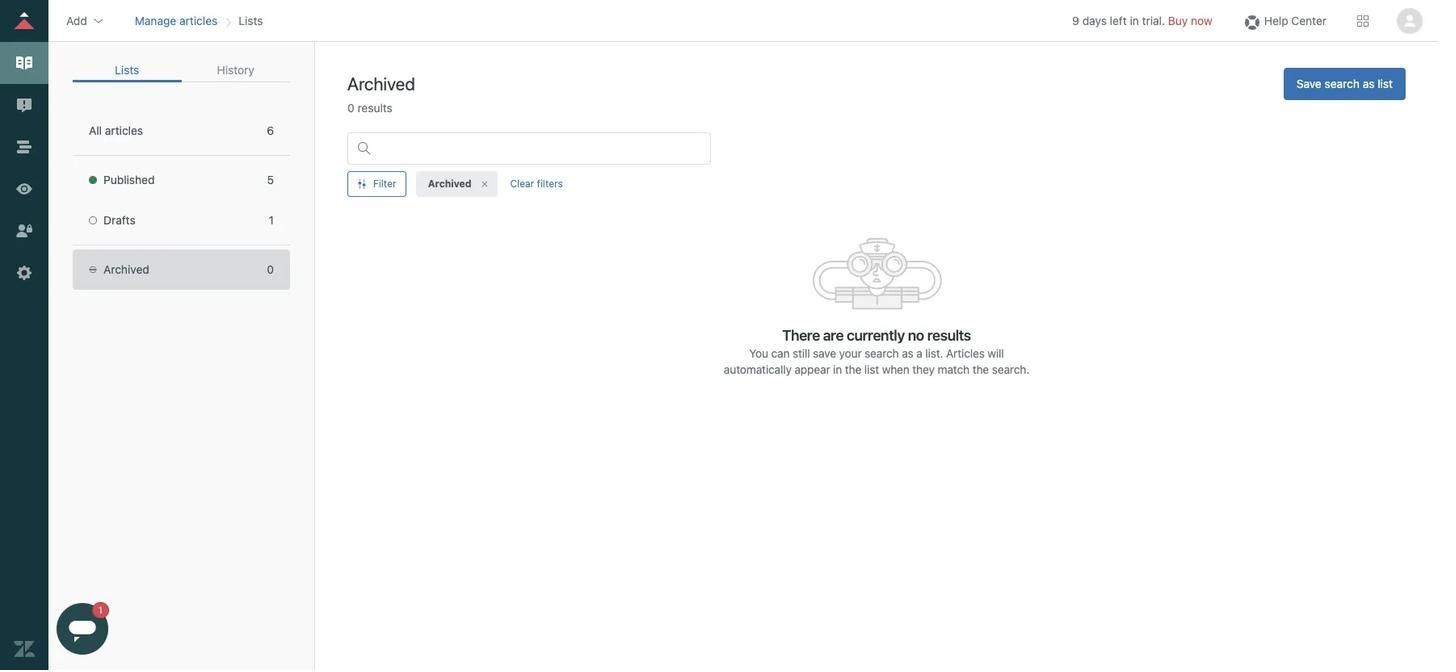 Task type: describe. For each thing, give the bounding box(es) containing it.
add
[[66, 13, 87, 27]]

save
[[1297, 77, 1322, 91]]

list.
[[926, 347, 944, 360]]

2 horizontal spatial archived
[[428, 178, 472, 190]]

left
[[1110, 13, 1127, 27]]

user permissions image
[[14, 221, 35, 242]]

your
[[839, 347, 862, 360]]

appear
[[795, 363, 831, 377]]

filter button
[[348, 171, 406, 197]]

0 for 0
[[267, 263, 274, 276]]

still
[[793, 347, 810, 360]]

moderate content image
[[14, 95, 35, 116]]

manage articles image
[[14, 53, 35, 74]]

can
[[772, 347, 790, 360]]

days
[[1083, 13, 1107, 27]]

1
[[269, 213, 274, 227]]

zendesk products image
[[1358, 15, 1369, 26]]

automatically
[[724, 363, 792, 377]]

in inside "there are currently no results you can still save your search as a list. articles will automatically appear in the list when they match the search."
[[833, 363, 842, 377]]

remove image
[[480, 179, 489, 189]]

published
[[103, 173, 155, 187]]

help center button
[[1237, 8, 1332, 33]]

customize design image
[[14, 179, 35, 200]]

buy
[[1169, 13, 1188, 27]]

when
[[882, 363, 910, 377]]

manage articles
[[135, 13, 218, 27]]

manage articles link
[[135, 13, 218, 27]]

filter
[[373, 178, 396, 190]]

2 vertical spatial archived
[[103, 263, 149, 276]]

arrange content image
[[14, 137, 35, 158]]

as inside button
[[1363, 77, 1375, 91]]

lists inside navigation
[[239, 13, 263, 27]]

navigation containing manage articles
[[132, 8, 266, 33]]

will
[[988, 347, 1004, 360]]

9 days left in trial. buy now
[[1073, 13, 1213, 27]]

zendesk image
[[14, 639, 35, 660]]

match
[[938, 363, 970, 377]]

currently
[[847, 327, 905, 344]]

filters
[[537, 178, 563, 190]]

articles
[[946, 347, 985, 360]]

there
[[783, 327, 820, 344]]

clear filters button
[[501, 171, 573, 197]]

clear
[[510, 178, 534, 190]]

as inside "there are currently no results you can still save your search as a list. articles will automatically appear in the list when they match the search."
[[902, 347, 914, 360]]

there are currently no results you can still save your search as a list. articles will automatically appear in the list when they match the search.
[[724, 327, 1030, 377]]

history link
[[181, 58, 290, 82]]



Task type: locate. For each thing, give the bounding box(es) containing it.
as right save
[[1363, 77, 1375, 91]]

no
[[908, 327, 924, 344]]

trial.
[[1143, 13, 1166, 27]]

the down will
[[973, 363, 989, 377]]

as left a
[[902, 347, 914, 360]]

0 vertical spatial lists
[[239, 13, 263, 27]]

search down the currently
[[865, 347, 899, 360]]

the
[[845, 363, 862, 377], [973, 363, 989, 377]]

archived up 0 results
[[348, 74, 415, 95]]

drafts
[[103, 213, 136, 227]]

in right left
[[1130, 13, 1139, 27]]

1 vertical spatial as
[[902, 347, 914, 360]]

0 vertical spatial search
[[1325, 77, 1360, 91]]

0 vertical spatial list
[[1378, 77, 1393, 91]]

1 vertical spatial in
[[833, 363, 842, 377]]

search right save
[[1325, 77, 1360, 91]]

save
[[813, 347, 837, 360]]

1 horizontal spatial results
[[928, 327, 971, 344]]

results
[[358, 101, 393, 115], [928, 327, 971, 344]]

1 horizontal spatial in
[[1130, 13, 1139, 27]]

1 the from the left
[[845, 363, 862, 377]]

archived down the drafts
[[103, 263, 149, 276]]

1 horizontal spatial 0
[[348, 101, 355, 115]]

search inside button
[[1325, 77, 1360, 91]]

1 horizontal spatial lists
[[239, 13, 263, 27]]

all
[[89, 124, 102, 137]]

0 vertical spatial results
[[358, 101, 393, 115]]

navigation
[[132, 8, 266, 33]]

1 vertical spatial results
[[928, 327, 971, 344]]

save search as list
[[1297, 77, 1393, 91]]

0 vertical spatial in
[[1130, 13, 1139, 27]]

list left when
[[865, 363, 879, 377]]

help center
[[1265, 13, 1327, 27]]

0
[[348, 101, 355, 115], [267, 263, 274, 276]]

manage
[[135, 13, 176, 27]]

0 horizontal spatial results
[[358, 101, 393, 115]]

results inside "there are currently no results you can still save your search as a list. articles will automatically appear in the list when they match the search."
[[928, 327, 971, 344]]

1 horizontal spatial the
[[973, 363, 989, 377]]

1 horizontal spatial as
[[1363, 77, 1375, 91]]

they
[[913, 363, 935, 377]]

0 vertical spatial archived
[[348, 74, 415, 95]]

all articles
[[89, 124, 143, 137]]

0 horizontal spatial as
[[902, 347, 914, 360]]

1 horizontal spatial list
[[1378, 77, 1393, 91]]

9
[[1073, 13, 1080, 27]]

1 vertical spatial 0
[[267, 263, 274, 276]]

0 horizontal spatial the
[[845, 363, 862, 377]]

0 down 1
[[267, 263, 274, 276]]

6
[[267, 124, 274, 137]]

the down your
[[845, 363, 862, 377]]

5
[[267, 173, 274, 187]]

search.
[[992, 363, 1030, 377]]

0 horizontal spatial articles
[[105, 124, 143, 137]]

1 vertical spatial articles
[[105, 124, 143, 137]]

history
[[217, 63, 255, 77]]

center
[[1292, 13, 1327, 27]]

1 vertical spatial search
[[865, 347, 899, 360]]

archived
[[348, 74, 415, 95], [428, 178, 472, 190], [103, 263, 149, 276]]

1 vertical spatial list
[[865, 363, 879, 377]]

0 horizontal spatial archived
[[103, 263, 149, 276]]

2 the from the left
[[973, 363, 989, 377]]

results up list.
[[928, 327, 971, 344]]

settings image
[[14, 263, 35, 284]]

0 horizontal spatial lists
[[115, 63, 139, 77]]

as
[[1363, 77, 1375, 91], [902, 347, 914, 360]]

1 horizontal spatial search
[[1325, 77, 1360, 91]]

1 horizontal spatial articles
[[179, 13, 218, 27]]

articles for manage articles
[[179, 13, 218, 27]]

0 results
[[348, 101, 393, 115]]

articles
[[179, 13, 218, 27], [105, 124, 143, 137]]

a
[[917, 347, 923, 360]]

list inside button
[[1378, 77, 1393, 91]]

list inside "there are currently no results you can still save your search as a list. articles will automatically appear in the list when they match the search."
[[865, 363, 879, 377]]

0 vertical spatial articles
[[179, 13, 218, 27]]

0 vertical spatial 0
[[348, 101, 355, 115]]

archived left remove image
[[428, 178, 472, 190]]

0 up the filter dropdown button
[[348, 101, 355, 115]]

add button
[[61, 8, 110, 33]]

0 for 0 results
[[348, 101, 355, 115]]

list
[[1378, 77, 1393, 91], [865, 363, 879, 377]]

now
[[1191, 13, 1213, 27]]

lists up the history at the top of the page
[[239, 13, 263, 27]]

1 horizontal spatial archived
[[348, 74, 415, 95]]

0 vertical spatial as
[[1363, 77, 1375, 91]]

1 vertical spatial lists
[[115, 63, 139, 77]]

save search as list button
[[1284, 68, 1406, 100]]

0 horizontal spatial in
[[833, 363, 842, 377]]

1 vertical spatial archived
[[428, 178, 472, 190]]

results up the filter dropdown button
[[358, 101, 393, 115]]

articles inside navigation
[[179, 13, 218, 27]]

lists down manage
[[115, 63, 139, 77]]

are
[[823, 327, 844, 344]]

0 horizontal spatial list
[[865, 363, 879, 377]]

in down your
[[833, 363, 842, 377]]

articles right all
[[105, 124, 143, 137]]

search
[[1325, 77, 1360, 91], [865, 347, 899, 360]]

0 horizontal spatial search
[[865, 347, 899, 360]]

list right save
[[1378, 77, 1393, 91]]

search inside "there are currently no results you can still save your search as a list. articles will automatically appear in the list when they match the search."
[[865, 347, 899, 360]]

0 horizontal spatial 0
[[267, 263, 274, 276]]

in
[[1130, 13, 1139, 27], [833, 363, 842, 377]]

lists link
[[73, 58, 181, 82]]

articles for all articles
[[105, 124, 143, 137]]

108c146d d78f 4107 8f9f 936377ee61ee@2x image
[[812, 238, 942, 310]]

clear filters
[[510, 178, 563, 190]]

lists
[[239, 13, 263, 27], [115, 63, 139, 77]]

you
[[750, 347, 769, 360]]

articles right manage
[[179, 13, 218, 27]]

help
[[1265, 13, 1289, 27]]



Task type: vqa. For each thing, say whether or not it's contained in the screenshot.
the left Lists
yes



